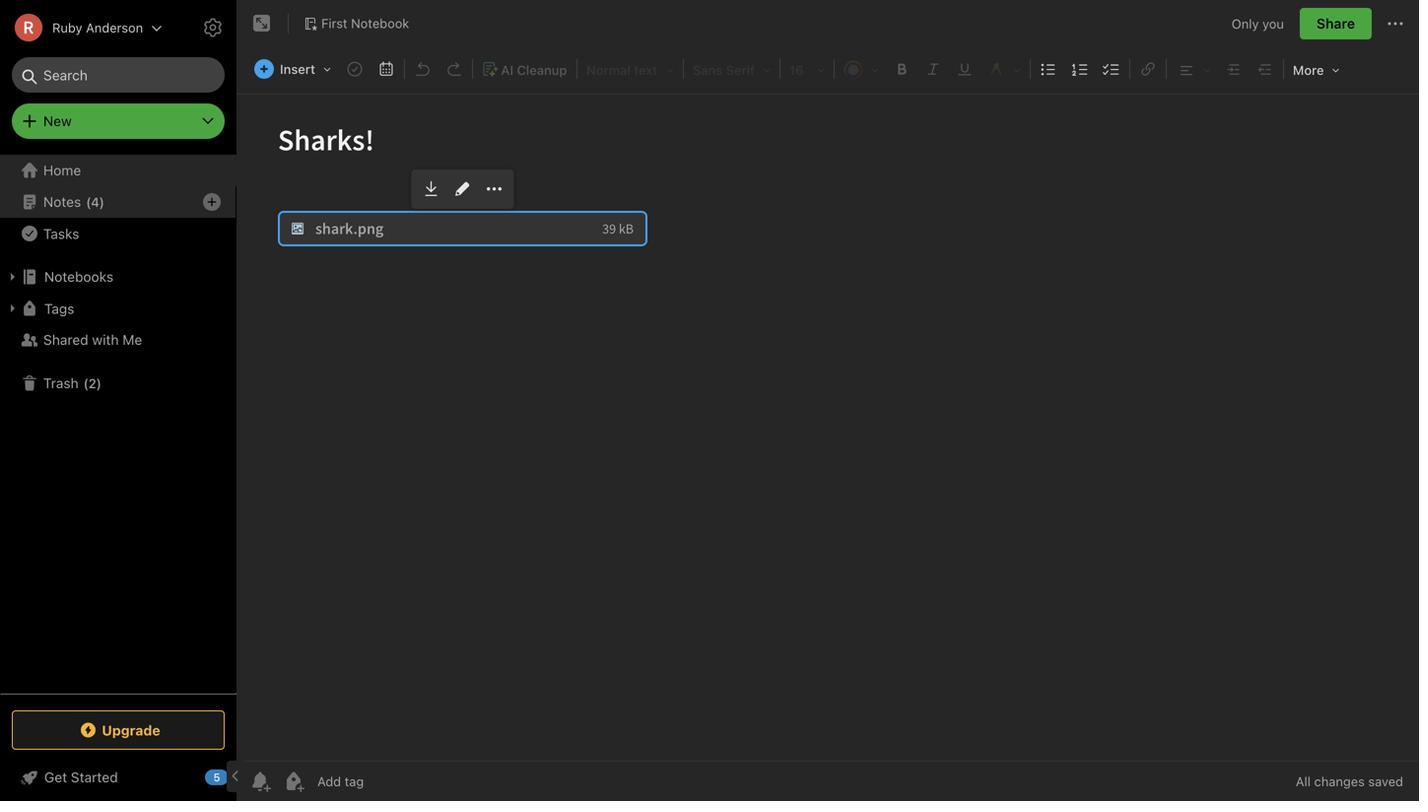 Task type: vqa. For each thing, say whether or not it's contained in the screenshot.
upgrade POPUP BUTTON
yes



Task type: describe. For each thing, give the bounding box(es) containing it.
expand note image
[[250, 12, 274, 35]]

anderson
[[86, 20, 143, 35]]

only you
[[1232, 16, 1284, 31]]

numbered list image
[[1067, 55, 1094, 83]]

only
[[1232, 16, 1259, 31]]

more actions image
[[1384, 12, 1408, 35]]

( for notes
[[86, 194, 91, 209]]

Help and Learning task checklist field
[[0, 762, 237, 794]]

home link
[[0, 155, 237, 186]]

notes
[[43, 194, 81, 210]]

saved
[[1369, 774, 1404, 789]]

tags
[[44, 300, 74, 317]]

settings image
[[201, 16, 225, 39]]

More actions field
[[1384, 8, 1408, 39]]

heading level image
[[581, 56, 680, 82]]

checklist image
[[1098, 55, 1126, 83]]

get started
[[44, 769, 118, 786]]

notebook
[[351, 16, 409, 31]]

first notebook
[[321, 16, 409, 31]]

started
[[71, 769, 118, 786]]

alignment image
[[1170, 56, 1217, 82]]

expand tags image
[[5, 301, 21, 316]]

shared
[[43, 332, 88, 348]]

all changes saved
[[1296, 774, 1404, 789]]

notebooks
[[44, 269, 113, 285]]

Insert field
[[249, 55, 338, 83]]

) for notes
[[99, 194, 104, 209]]

tasks
[[43, 225, 79, 242]]

first notebook button
[[297, 10, 416, 37]]

ruby
[[52, 20, 82, 35]]

Font family field
[[686, 55, 778, 83]]

insert
[[280, 62, 315, 76]]

notes ( 4 )
[[43, 194, 104, 210]]

bulleted list image
[[1035, 55, 1063, 83]]

font color image
[[838, 56, 885, 82]]

) for trash
[[96, 376, 101, 391]]

home
[[43, 162, 81, 178]]

me
[[123, 332, 142, 348]]

shared with me link
[[0, 324, 236, 356]]

Note Editor text field
[[237, 95, 1420, 761]]

Search text field
[[26, 57, 211, 93]]



Task type: locate. For each thing, give the bounding box(es) containing it.
all
[[1296, 774, 1311, 789]]

( for trash
[[84, 376, 89, 391]]

( right notes
[[86, 194, 91, 209]]

upgrade button
[[12, 711, 225, 750]]

Font color field
[[837, 55, 886, 83]]

Heading level field
[[580, 55, 681, 83]]

with
[[92, 332, 119, 348]]

None search field
[[26, 57, 211, 93]]

click to collapse image
[[229, 765, 244, 789]]

2
[[89, 376, 96, 391]]

you
[[1263, 16, 1284, 31]]

1 vertical spatial )
[[96, 376, 101, 391]]

changes
[[1315, 774, 1365, 789]]

notebooks link
[[0, 261, 236, 293]]

add a reminder image
[[248, 770, 272, 794]]

upgrade
[[102, 722, 160, 739]]

) inside trash ( 2 )
[[96, 376, 101, 391]]

more
[[1293, 63, 1324, 77]]

new
[[43, 113, 72, 129]]

trash
[[43, 375, 79, 391]]

Alignment field
[[1169, 55, 1218, 83]]

calendar event image
[[373, 55, 400, 83]]

highlight image
[[982, 56, 1027, 82]]

tree
[[0, 155, 237, 693]]

(
[[86, 194, 91, 209], [84, 376, 89, 391]]

0 vertical spatial )
[[99, 194, 104, 209]]

5
[[213, 771, 220, 784]]

new button
[[12, 104, 225, 139]]

( right trash
[[84, 376, 89, 391]]

Add tag field
[[315, 773, 463, 790]]

note window element
[[237, 0, 1420, 801]]

) right trash
[[96, 376, 101, 391]]

)
[[99, 194, 104, 209], [96, 376, 101, 391]]

shared with me
[[43, 332, 142, 348]]

share
[[1317, 15, 1355, 32]]

first
[[321, 16, 348, 31]]

share button
[[1300, 8, 1372, 39]]

1 vertical spatial (
[[84, 376, 89, 391]]

ruby anderson
[[52, 20, 143, 35]]

add tag image
[[282, 770, 306, 794]]

Highlight field
[[981, 55, 1028, 83]]

tree containing home
[[0, 155, 237, 693]]

font size image
[[784, 56, 831, 82]]

expand notebooks image
[[5, 269, 21, 285]]

Font size field
[[783, 55, 832, 83]]

tags button
[[0, 293, 236, 324]]

( inside trash ( 2 )
[[84, 376, 89, 391]]

) inside "notes ( 4 )"
[[99, 194, 104, 209]]

4
[[91, 194, 99, 209]]

) down home link
[[99, 194, 104, 209]]

0 vertical spatial (
[[86, 194, 91, 209]]

Account field
[[0, 8, 163, 47]]

More field
[[1286, 55, 1347, 84]]

font family image
[[687, 56, 777, 82]]

tasks button
[[0, 218, 236, 249]]

trash ( 2 )
[[43, 375, 101, 391]]

get
[[44, 769, 67, 786]]

( inside "notes ( 4 )"
[[86, 194, 91, 209]]



